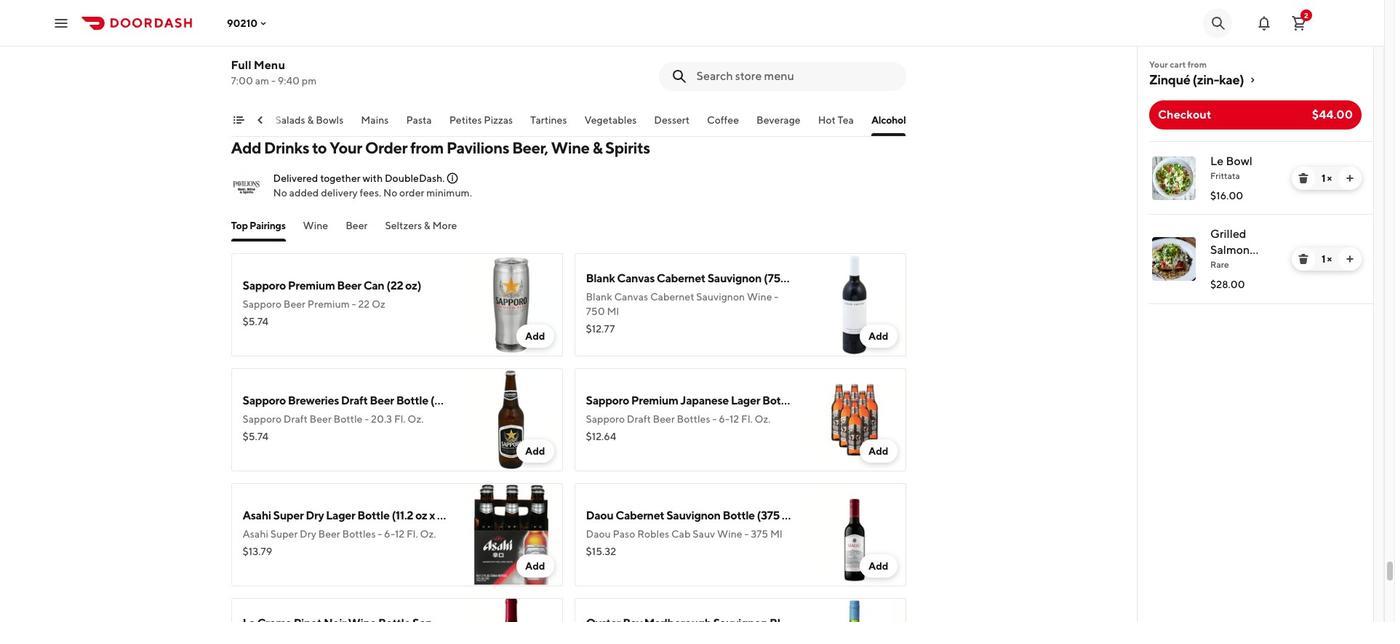 Task type: describe. For each thing, give the bounding box(es) containing it.
0 vertical spatial from
[[1188, 59, 1207, 70]]

show menu categories image
[[232, 114, 244, 126]]

checkout
[[1158, 108, 1212, 121]]

pasta button
[[406, 113, 432, 136]]

pairings
[[250, 220, 286, 231]]

delivered together with doubledash.
[[273, 172, 445, 184]]

sapporo premium beer can (22 oz) sapporo beer premium - 22 oz $5.74
[[243, 279, 421, 327]]

beer,
[[512, 138, 548, 157]]

0 vertical spatial dry
[[306, 509, 324, 522]]

grilled
[[1211, 227, 1247, 241]]

salmon
[[1211, 243, 1250, 257]]

remove item from cart image
[[1298, 172, 1310, 184]]

pizzas
[[484, 114, 513, 126]]

- inside blank canvas cabernet sauvignon (750 ml) blank canvas cabernet sauvignon wine - 750 ml $12.77
[[774, 291, 779, 303]]

sauvignon inside daou cabernet sauvignon bottle (375 ml) daou paso robles cab sauv wine - 375 ml $15.32
[[667, 509, 721, 522]]

wine inside blank canvas cabernet sauvignon (750 ml) blank canvas cabernet sauvignon wine - 750 ml $12.77
[[747, 291, 772, 303]]

order
[[399, 187, 424, 199]]

tartines
[[530, 114, 567, 126]]

1 vertical spatial canvas
[[614, 291, 648, 303]]

bottle inside daou cabernet sauvignon bottle (375 ml) daou paso robles cab sauv wine - 375 ml $15.32
[[723, 509, 755, 522]]

hot for hot water lemon
[[243, 25, 262, 39]]

6 for asahi super dry lager bottle (11.2 oz x 6 ct)
[[437, 509, 444, 522]]

1 × for grilled salmon plate (gf)
[[1322, 253, 1332, 265]]

beverage
[[757, 114, 801, 126]]

2 button
[[1285, 8, 1314, 37]]

order
[[365, 138, 407, 157]]

more
[[433, 220, 457, 231]]

coffee
[[707, 114, 739, 126]]

hot tea button
[[818, 113, 854, 136]]

asahi super dry lager bottle (11.2 oz x 6 ct) asahi super dry beer bottles - 6-12 fl. oz. $13.79
[[243, 509, 460, 557]]

- inside sapporo premium beer can (22 oz) sapporo beer premium - 22 oz $5.74
[[352, 298, 356, 310]]

pavilions
[[446, 138, 509, 157]]

seltzers
[[385, 220, 422, 231]]

375
[[751, 528, 768, 540]]

cart
[[1170, 59, 1186, 70]]

bottle left 20.3
[[334, 413, 363, 425]]

2 asahi from the top
[[243, 528, 268, 540]]

oyster bay marlborough sauvignon blanc (750 ml) image
[[803, 598, 906, 622]]

sapporo breweries draft beer bottle (20.3 oz) sapporo draft beer bottle - 20.3 fl. oz. $5.74
[[243, 394, 476, 442]]

icon image
[[231, 170, 262, 201]]

oz for (11.2
[[415, 509, 427, 522]]

bottle inside asahi super dry lager bottle (11.2 oz x 6 ct) asahi super dry beer bottles - 6-12 fl. oz. $13.79
[[357, 509, 390, 522]]

mains
[[361, 114, 389, 126]]

seltzers & more
[[385, 220, 457, 231]]

1 × for le bowl
[[1322, 172, 1332, 184]]

6 for sapporo premium japanese lager bottles (12 oz x 6 ct)
[[840, 394, 847, 407]]

1 horizontal spatial bottles
[[677, 413, 710, 425]]

$13.79
[[243, 546, 272, 557]]

$1.50
[[243, 48, 269, 60]]

750
[[586, 306, 605, 317]]

le bowl image
[[1152, 156, 1196, 200]]

90210
[[227, 17, 258, 29]]

delivered together with doubledash. image
[[446, 172, 459, 185]]

add drinks to your order from pavilions beer, wine & spirits
[[231, 138, 650, 157]]

wine button
[[303, 218, 328, 242]]

bottles inside asahi super dry lager bottle (11.2 oz x 6 ct) asahi super dry beer bottles - 6-12 fl. oz. $13.79
[[342, 528, 376, 540]]

rare
[[1211, 259, 1229, 270]]

1 for le bowl
[[1322, 172, 1326, 184]]

paso
[[613, 528, 635, 540]]

add button for asahi super dry lager bottle (11.2 oz x 6 ct)
[[516, 554, 554, 578]]

fl. inside asahi super dry lager bottle (11.2 oz x 6 ct) asahi super dry beer bottles - 6-12 fl. oz. $13.79
[[407, 528, 418, 540]]

salads
[[275, 114, 305, 126]]

plate
[[1211, 259, 1238, 273]]

90210 button
[[227, 17, 269, 29]]

ct) for sapporo premium japanese lager bottles (12 oz x 6 ct)
[[849, 394, 863, 407]]

sauv
[[693, 528, 715, 540]]

full menu 7:00 am - 9:40 pm
[[231, 58, 317, 87]]

1 vertical spatial cabernet
[[650, 291, 694, 303]]

$12.77
[[586, 323, 615, 335]]

1 vertical spatial premium
[[308, 298, 350, 310]]

lemon
[[299, 25, 334, 39]]

together
[[320, 172, 361, 184]]

(22
[[386, 279, 403, 292]]

scroll menu navigation left image
[[254, 114, 266, 126]]

$16.00
[[1211, 190, 1244, 202]]

Item Search search field
[[697, 68, 894, 84]]

add for sapporo premium japanese lager bottles (12 oz x 6 ct)
[[869, 445, 889, 457]]

delivered
[[273, 172, 318, 184]]

1 asahi from the top
[[243, 509, 271, 522]]

2
[[1305, 11, 1309, 19]]

daou cabernet sauvignon bottle (375 ml) image
[[803, 483, 906, 586]]

$12.64
[[586, 431, 616, 442]]

zinqué (zin-kae) link
[[1149, 71, 1362, 89]]

1 vertical spatial dry
[[300, 528, 316, 540]]

oz
[[372, 298, 385, 310]]

grilled salmon plate (gf)
[[1211, 227, 1265, 273]]

ml) for daou cabernet sauvignon bottle (375 ml)
[[782, 509, 799, 522]]

ml inside daou cabernet sauvignon bottle (375 ml) daou paso robles cab sauv wine - 375 ml $15.32
[[770, 528, 782, 540]]

wine inside daou cabernet sauvignon bottle (375 ml) daou paso robles cab sauv wine - 375 ml $15.32
[[717, 528, 743, 540]]

open menu image
[[52, 14, 70, 32]]

draft inside sapporo premium japanese lager bottles (12 oz x 6 ct) sapporo draft beer bottles - 6-12 fl. oz. $12.64
[[627, 413, 651, 425]]

full
[[231, 58, 251, 72]]

$5.74 inside sapporo breweries draft beer bottle (20.3 oz) sapporo draft beer bottle - 20.3 fl. oz. $5.74
[[243, 431, 269, 442]]

0 vertical spatial bottles
[[762, 394, 800, 407]]

$15.32
[[586, 546, 616, 557]]

ml inside blank canvas cabernet sauvignon (750 ml) blank canvas cabernet sauvignon wine - 750 ml $12.77
[[607, 306, 619, 317]]

- inside sapporo breweries draft beer bottle (20.3 oz) sapporo draft beer bottle - 20.3 fl. oz. $5.74
[[365, 413, 369, 425]]

bowls
[[316, 114, 344, 126]]

2 daou from the top
[[586, 528, 611, 540]]

1 vertical spatial sauvignon
[[696, 291, 745, 303]]

2 items, open order cart image
[[1291, 14, 1308, 32]]

la crema pinot noir wine bottle sonoma coast (750 ml) image
[[459, 598, 563, 622]]

added
[[289, 187, 319, 199]]

oz for (12
[[818, 394, 830, 407]]

petites pizzas
[[449, 114, 513, 126]]

blank canvas cabernet sauvignon (750 ml) image
[[803, 253, 906, 356]]

zinqué (zin-kae)
[[1149, 72, 1244, 87]]

7:00
[[231, 75, 253, 87]]

to
[[312, 138, 327, 157]]

1 no from the left
[[273, 187, 287, 199]]

tea
[[838, 114, 854, 126]]

vegetables
[[585, 114, 637, 126]]

premium for sapporo premium japanese lager bottles (12 oz x 6 ct)
[[631, 394, 678, 407]]

seltzers & more button
[[385, 218, 457, 242]]

menu
[[254, 58, 285, 72]]

oz) inside sapporo breweries draft beer bottle (20.3 oz) sapporo draft beer bottle - 20.3 fl. oz. $5.74
[[460, 394, 476, 407]]

- inside asahi super dry lager bottle (11.2 oz x 6 ct) asahi super dry beer bottles - 6-12 fl. oz. $13.79
[[378, 528, 382, 540]]

fees.
[[360, 187, 381, 199]]

salads & bowls button
[[275, 113, 344, 136]]

- inside full menu 7:00 am - 9:40 pm
[[271, 75, 276, 87]]

salads & bowls
[[275, 114, 344, 126]]

remove item from cart image
[[1298, 253, 1310, 265]]

minimum.
[[426, 187, 472, 199]]



Task type: locate. For each thing, give the bounding box(es) containing it.
2 horizontal spatial bottles
[[762, 394, 800, 407]]

japanese
[[680, 394, 729, 407]]

ml right the 375
[[770, 528, 782, 540]]

1 × from the top
[[1327, 172, 1332, 184]]

0 vertical spatial blank
[[586, 271, 615, 285]]

0 horizontal spatial fl.
[[394, 413, 406, 425]]

× for le bowl
[[1327, 172, 1332, 184]]

0 vertical spatial ct)
[[849, 394, 863, 407]]

from down pasta button
[[410, 138, 444, 157]]

0 vertical spatial 12
[[730, 413, 739, 425]]

wine down tartines button
[[551, 138, 590, 157]]

0 horizontal spatial ct)
[[446, 509, 460, 522]]

× left add one to cart image
[[1327, 172, 1332, 184]]

no down delivered
[[273, 187, 287, 199]]

1 vertical spatial 6
[[437, 509, 444, 522]]

& inside seltzers & more button
[[424, 220, 431, 231]]

0 vertical spatial sauvignon
[[708, 271, 762, 285]]

1 vertical spatial oz)
[[460, 394, 476, 407]]

can
[[363, 279, 384, 292]]

spirits
[[605, 138, 650, 157]]

0 horizontal spatial &
[[307, 114, 314, 126]]

0 horizontal spatial bottles
[[342, 528, 376, 540]]

daou up $15.32
[[586, 528, 611, 540]]

1 × right remove item from cart image
[[1322, 172, 1332, 184]]

1 vertical spatial ×
[[1327, 253, 1332, 265]]

blank
[[586, 271, 615, 285], [586, 291, 612, 303]]

- inside sapporo premium japanese lager bottles (12 oz x 6 ct) sapporo draft beer bottles - 6-12 fl. oz. $12.64
[[712, 413, 717, 425]]

lager right japanese
[[731, 394, 760, 407]]

& for bowls
[[307, 114, 314, 126]]

1 vertical spatial 1
[[1322, 253, 1326, 265]]

9:40
[[278, 75, 300, 87]]

0 vertical spatial 1
[[1322, 172, 1326, 184]]

0 vertical spatial hot
[[243, 25, 262, 39]]

0 vertical spatial canvas
[[617, 271, 655, 285]]

2 1 from the top
[[1322, 253, 1326, 265]]

add button for sapporo premium beer can (22 oz)
[[516, 324, 554, 348]]

from
[[1188, 59, 1207, 70], [410, 138, 444, 157]]

oz inside sapporo premium japanese lager bottles (12 oz x 6 ct) sapporo draft beer bottles - 6-12 fl. oz. $12.64
[[818, 394, 830, 407]]

vegetables button
[[585, 113, 637, 136]]

1 horizontal spatial draft
[[341, 394, 368, 407]]

0 vertical spatial x
[[832, 394, 838, 407]]

(zin-
[[1193, 72, 1219, 87]]

& left more
[[424, 220, 431, 231]]

1 right remove item from cart icon
[[1322, 253, 1326, 265]]

1 horizontal spatial ct)
[[849, 394, 863, 407]]

0 horizontal spatial 6
[[437, 509, 444, 522]]

premium down wine button
[[288, 279, 335, 292]]

oz) right '(22'
[[405, 279, 421, 292]]

1 for grilled salmon plate (gf)
[[1322, 253, 1326, 265]]

ct) inside asahi super dry lager bottle (11.2 oz x 6 ct) asahi super dry beer bottles - 6-12 fl. oz. $13.79
[[446, 509, 460, 522]]

1 vertical spatial bottles
[[677, 413, 710, 425]]

0 horizontal spatial 12
[[395, 528, 405, 540]]

2 vertical spatial &
[[424, 220, 431, 231]]

ct) right (11.2 at left bottom
[[446, 509, 460, 522]]

6- down japanese
[[719, 413, 730, 425]]

0 vertical spatial cabernet
[[657, 271, 706, 285]]

6 right (11.2 at left bottom
[[437, 509, 444, 522]]

wine down (750
[[747, 291, 772, 303]]

no
[[273, 187, 287, 199], [383, 187, 397, 199]]

1 vertical spatial daou
[[586, 528, 611, 540]]

1 horizontal spatial x
[[832, 394, 838, 407]]

0 vertical spatial ×
[[1327, 172, 1332, 184]]

hot for hot tea
[[818, 114, 836, 126]]

0 vertical spatial oz
[[818, 394, 830, 407]]

0 horizontal spatial x
[[429, 509, 435, 522]]

0 vertical spatial oz)
[[405, 279, 421, 292]]

from up zinqué (zin-kae)
[[1188, 59, 1207, 70]]

hot
[[243, 25, 262, 39], [818, 114, 836, 126]]

fl. inside sapporo premium japanese lager bottles (12 oz x 6 ct) sapporo draft beer bottles - 6-12 fl. oz. $12.64
[[741, 413, 753, 425]]

sapporo breweries draft beer bottle (20.3 oz) image
[[459, 368, 563, 471]]

1 × right remove item from cart icon
[[1322, 253, 1332, 265]]

1 horizontal spatial 6-
[[719, 413, 730, 425]]

1 vertical spatial 1 ×
[[1322, 253, 1332, 265]]

1 1 × from the top
[[1322, 172, 1332, 184]]

1 horizontal spatial from
[[1188, 59, 1207, 70]]

1 horizontal spatial lager
[[731, 394, 760, 407]]

2 vertical spatial premium
[[631, 394, 678, 407]]

wine right sauv at bottom
[[717, 528, 743, 540]]

dry
[[306, 509, 324, 522], [300, 528, 316, 540]]

$28.00
[[1211, 279, 1245, 290]]

add one to cart image
[[1344, 253, 1356, 265]]

add for daou cabernet sauvignon bottle (375 ml)
[[869, 560, 889, 572]]

ml) right (750
[[791, 271, 807, 285]]

6-
[[719, 413, 730, 425], [384, 528, 395, 540]]

cabernet
[[657, 271, 706, 285], [650, 291, 694, 303], [616, 509, 664, 522]]

kae)
[[1219, 72, 1244, 87]]

$5.74
[[243, 316, 269, 327], [243, 431, 269, 442]]

your
[[1149, 59, 1168, 70], [330, 138, 362, 157]]

1 horizontal spatial 6
[[840, 394, 847, 407]]

0 vertical spatial premium
[[288, 279, 335, 292]]

12 inside asahi super dry lager bottle (11.2 oz x 6 ct) asahi super dry beer bottles - 6-12 fl. oz. $13.79
[[395, 528, 405, 540]]

hot left tea
[[818, 114, 836, 126]]

2 vertical spatial cabernet
[[616, 509, 664, 522]]

mains button
[[361, 113, 389, 136]]

daou
[[586, 509, 614, 522], [586, 528, 611, 540]]

x inside sapporo premium japanese lager bottles (12 oz x 6 ct) sapporo draft beer bottles - 6-12 fl. oz. $12.64
[[832, 394, 838, 407]]

1 vertical spatial your
[[330, 138, 362, 157]]

list
[[1138, 141, 1374, 304]]

lager inside sapporo premium japanese lager bottles (12 oz x 6 ct) sapporo draft beer bottles - 6-12 fl. oz. $12.64
[[731, 394, 760, 407]]

ml right 750 on the left
[[607, 306, 619, 317]]

zinqué
[[1149, 72, 1191, 87]]

alcohol
[[872, 114, 906, 126]]

6 inside sapporo premium japanese lager bottles (12 oz x 6 ct) sapporo draft beer bottles - 6-12 fl. oz. $12.64
[[840, 394, 847, 407]]

draft
[[341, 394, 368, 407], [284, 413, 308, 425], [627, 413, 651, 425]]

(12
[[802, 394, 816, 407]]

6 right (12
[[840, 394, 847, 407]]

grilled salmon plate (gf) image
[[1152, 237, 1196, 281]]

beer button
[[346, 218, 368, 242]]

daou up paso
[[586, 509, 614, 522]]

1 blank from the top
[[586, 271, 615, 285]]

(20.3
[[431, 394, 458, 407]]

sapporo premium japanese lager bottles (12 oz x 6 ct) image
[[803, 368, 906, 471]]

with
[[363, 172, 383, 184]]

sapporo premium japanese lager bottles (12 oz x 6 ct) sapporo draft beer bottles - 6-12 fl. oz. $12.64
[[586, 394, 863, 442]]

asahi
[[243, 509, 271, 522], [243, 528, 268, 540]]

1 horizontal spatial your
[[1149, 59, 1168, 70]]

0 horizontal spatial 6-
[[384, 528, 395, 540]]

12 inside sapporo premium japanese lager bottles (12 oz x 6 ct) sapporo draft beer bottles - 6-12 fl. oz. $12.64
[[730, 413, 739, 425]]

wine down added
[[303, 220, 328, 231]]

6- inside asahi super dry lager bottle (11.2 oz x 6 ct) asahi super dry beer bottles - 6-12 fl. oz. $13.79
[[384, 528, 395, 540]]

ml) inside blank canvas cabernet sauvignon (750 ml) blank canvas cabernet sauvignon wine - 750 ml $12.77
[[791, 271, 807, 285]]

cab
[[671, 528, 691, 540]]

1 vertical spatial oz
[[415, 509, 427, 522]]

2 horizontal spatial &
[[592, 138, 603, 157]]

0 vertical spatial super
[[273, 509, 304, 522]]

1 vertical spatial asahi
[[243, 528, 268, 540]]

2 1 × from the top
[[1322, 253, 1332, 265]]

1 vertical spatial $5.74
[[243, 431, 269, 442]]

daou cabernet sauvignon bottle (375 ml) daou paso robles cab sauv wine - 375 ml $15.32
[[586, 509, 799, 557]]

oz. inside sapporo breweries draft beer bottle (20.3 oz) sapporo draft beer bottle - 20.3 fl. oz. $5.74
[[408, 413, 424, 425]]

1
[[1322, 172, 1326, 184], [1322, 253, 1326, 265]]

20.3
[[371, 413, 392, 425]]

fl. inside sapporo breweries draft beer bottle (20.3 oz) sapporo draft beer bottle - 20.3 fl. oz. $5.74
[[394, 413, 406, 425]]

oz inside asahi super dry lager bottle (11.2 oz x 6 ct) asahi super dry beer bottles - 6-12 fl. oz. $13.79
[[415, 509, 427, 522]]

1 vertical spatial &
[[592, 138, 603, 157]]

tartines button
[[530, 113, 567, 136]]

hot water lemon
[[243, 25, 334, 39]]

your right to
[[330, 138, 362, 157]]

1 vertical spatial blank
[[586, 291, 612, 303]]

ct)
[[849, 394, 863, 407], [446, 509, 460, 522]]

1 daou from the top
[[586, 509, 614, 522]]

1 vertical spatial x
[[429, 509, 435, 522]]

blank canvas cabernet sauvignon (750 ml) blank canvas cabernet sauvignon wine - 750 ml $12.77
[[586, 271, 807, 335]]

(gf)
[[1241, 259, 1265, 273]]

lager inside asahi super dry lager bottle (11.2 oz x 6 ct) asahi super dry beer bottles - 6-12 fl. oz. $13.79
[[326, 509, 355, 522]]

delivery
[[321, 187, 358, 199]]

ct) inside sapporo premium japanese lager bottles (12 oz x 6 ct) sapporo draft beer bottles - 6-12 fl. oz. $12.64
[[849, 394, 863, 407]]

1 horizontal spatial fl.
[[407, 528, 418, 540]]

oz
[[818, 394, 830, 407], [415, 509, 427, 522]]

1 vertical spatial super
[[270, 528, 298, 540]]

oz. inside asahi super dry lager bottle (11.2 oz x 6 ct) asahi super dry beer bottles - 6-12 fl. oz. $13.79
[[420, 528, 436, 540]]

hot up '$1.50'
[[243, 25, 262, 39]]

robles
[[637, 528, 669, 540]]

ml)
[[791, 271, 807, 285], [782, 509, 799, 522]]

petites
[[449, 114, 482, 126]]

0 vertical spatial ml)
[[791, 271, 807, 285]]

0 vertical spatial daou
[[586, 509, 614, 522]]

cabernet inside daou cabernet sauvignon bottle (375 ml) daou paso robles cab sauv wine - 375 ml $15.32
[[616, 509, 664, 522]]

2 horizontal spatial fl.
[[741, 413, 753, 425]]

add button for daou cabernet sauvignon bottle (375 ml)
[[860, 554, 897, 578]]

(11.2
[[392, 509, 413, 522]]

bottle left (20.3
[[396, 394, 428, 407]]

12
[[730, 413, 739, 425], [395, 528, 405, 540]]

x for (11.2
[[429, 509, 435, 522]]

notification bell image
[[1256, 14, 1273, 32]]

frittata
[[1211, 170, 1240, 181]]

ml) for blank canvas cabernet sauvignon (750 ml)
[[791, 271, 807, 285]]

x right (11.2 at left bottom
[[429, 509, 435, 522]]

hot inside button
[[818, 114, 836, 126]]

your cart from
[[1149, 59, 1207, 70]]

x inside asahi super dry lager bottle (11.2 oz x 6 ct) asahi super dry beer bottles - 6-12 fl. oz. $13.79
[[429, 509, 435, 522]]

oz) inside sapporo premium beer can (22 oz) sapporo beer premium - 22 oz $5.74
[[405, 279, 421, 292]]

ml) inside daou cabernet sauvignon bottle (375 ml) daou paso robles cab sauv wine - 375 ml $15.32
[[782, 509, 799, 522]]

1 horizontal spatial hot
[[818, 114, 836, 126]]

premium left the 22
[[308, 298, 350, 310]]

& down vegetables button
[[592, 138, 603, 157]]

fl.
[[394, 413, 406, 425], [741, 413, 753, 425], [407, 528, 418, 540]]

1 vertical spatial hot
[[818, 114, 836, 126]]

lager for dry
[[326, 509, 355, 522]]

add one to cart image
[[1344, 172, 1356, 184]]

1 vertical spatial lager
[[326, 509, 355, 522]]

dessert
[[654, 114, 690, 126]]

2 no from the left
[[383, 187, 397, 199]]

& left bowls at the top of the page
[[307, 114, 314, 126]]

canvas
[[617, 271, 655, 285], [614, 291, 648, 303]]

beer inside asahi super dry lager bottle (11.2 oz x 6 ct) asahi super dry beer bottles - 6-12 fl. oz. $13.79
[[318, 528, 340, 540]]

x right (12
[[832, 394, 838, 407]]

doubledash.
[[385, 172, 445, 184]]

×
[[1327, 172, 1332, 184], [1327, 253, 1332, 265]]

hot tea
[[818, 114, 854, 126]]

ct) for asahi super dry lager bottle (11.2 oz x 6 ct)
[[446, 509, 460, 522]]

oz right (12
[[818, 394, 830, 407]]

& for more
[[424, 220, 431, 231]]

ml) right (375
[[782, 509, 799, 522]]

1 vertical spatial ct)
[[446, 509, 460, 522]]

1 horizontal spatial no
[[383, 187, 397, 199]]

0 vertical spatial $5.74
[[243, 316, 269, 327]]

beverage button
[[757, 113, 801, 136]]

premium
[[288, 279, 335, 292], [308, 298, 350, 310], [631, 394, 678, 407]]

0 vertical spatial 6-
[[719, 413, 730, 425]]

0 horizontal spatial draft
[[284, 413, 308, 425]]

oz) right (20.3
[[460, 394, 476, 407]]

le
[[1211, 154, 1224, 168]]

add for sapporo breweries draft beer bottle (20.3 oz)
[[525, 445, 545, 457]]

2 × from the top
[[1327, 253, 1332, 265]]

x
[[832, 394, 838, 407], [429, 509, 435, 522]]

& inside salads & bowls button
[[307, 114, 314, 126]]

- inside daou cabernet sauvignon bottle (375 ml) daou paso robles cab sauv wine - 375 ml $15.32
[[745, 528, 749, 540]]

2 $5.74 from the top
[[243, 431, 269, 442]]

0 horizontal spatial from
[[410, 138, 444, 157]]

2 vertical spatial bottles
[[342, 528, 376, 540]]

0 horizontal spatial hot
[[243, 25, 262, 39]]

bowl
[[1226, 154, 1253, 168]]

add button for sapporo premium japanese lager bottles (12 oz x 6 ct)
[[860, 439, 897, 463]]

oz right (11.2 at left bottom
[[415, 509, 427, 522]]

1 horizontal spatial &
[[424, 220, 431, 231]]

add for sapporo premium beer can (22 oz)
[[525, 330, 545, 342]]

6 inside asahi super dry lager bottle (11.2 oz x 6 ct) asahi super dry beer bottles - 6-12 fl. oz. $13.79
[[437, 509, 444, 522]]

ct) right (12
[[849, 394, 863, 407]]

0 vertical spatial lager
[[731, 394, 760, 407]]

your up zinqué on the top of the page
[[1149, 59, 1168, 70]]

2 blank from the top
[[586, 291, 612, 303]]

1 vertical spatial ml)
[[782, 509, 799, 522]]

top pairings
[[231, 220, 286, 231]]

1 horizontal spatial 12
[[730, 413, 739, 425]]

1 horizontal spatial oz)
[[460, 394, 476, 407]]

sapporo
[[243, 279, 286, 292], [243, 298, 282, 310], [243, 394, 286, 407], [586, 394, 629, 407], [243, 413, 282, 425], [586, 413, 625, 425]]

0 vertical spatial &
[[307, 114, 314, 126]]

sapporo premium beer can (22 oz) image
[[459, 253, 563, 356]]

list containing le bowl
[[1138, 141, 1374, 304]]

coffee button
[[707, 113, 739, 136]]

water
[[264, 25, 296, 39]]

1 1 from the top
[[1322, 172, 1326, 184]]

lager for japanese
[[731, 394, 760, 407]]

bottle left (11.2 at left bottom
[[357, 509, 390, 522]]

add button for sapporo breweries draft beer bottle (20.3 oz)
[[516, 439, 554, 463]]

premium inside sapporo premium japanese lager bottles (12 oz x 6 ct) sapporo draft beer bottles - 6-12 fl. oz. $12.64
[[631, 394, 678, 407]]

(750
[[764, 271, 789, 285]]

0 horizontal spatial your
[[330, 138, 362, 157]]

oz)
[[405, 279, 421, 292], [460, 394, 476, 407]]

1 vertical spatial 6-
[[384, 528, 395, 540]]

0 horizontal spatial lager
[[326, 509, 355, 522]]

× for grilled salmon plate (gf)
[[1327, 253, 1332, 265]]

1 horizontal spatial ml
[[770, 528, 782, 540]]

$5.74 inside sapporo premium beer can (22 oz) sapporo beer premium - 22 oz $5.74
[[243, 316, 269, 327]]

le bowl frittata
[[1211, 154, 1253, 181]]

2 horizontal spatial draft
[[627, 413, 651, 425]]

no right fees. in the top of the page
[[383, 187, 397, 199]]

beer inside sapporo premium japanese lager bottles (12 oz x 6 ct) sapporo draft beer bottles - 6-12 fl. oz. $12.64
[[653, 413, 675, 425]]

6- inside sapporo premium japanese lager bottles (12 oz x 6 ct) sapporo draft beer bottles - 6-12 fl. oz. $12.64
[[719, 413, 730, 425]]

asahi super dry lager bottle (11.2 oz x 6 ct) image
[[459, 483, 563, 586]]

add for asahi super dry lager bottle (11.2 oz x 6 ct)
[[525, 560, 545, 572]]

1 horizontal spatial oz
[[818, 394, 830, 407]]

lager
[[731, 394, 760, 407], [326, 509, 355, 522]]

× left add one to cart icon
[[1327, 253, 1332, 265]]

1 $5.74 from the top
[[243, 316, 269, 327]]

0 horizontal spatial oz)
[[405, 279, 421, 292]]

petites pizzas button
[[449, 113, 513, 136]]

top
[[231, 220, 248, 231]]

add button
[[516, 324, 554, 348], [860, 324, 897, 348], [516, 439, 554, 463], [860, 439, 897, 463], [516, 554, 554, 578], [860, 554, 897, 578]]

1 right remove item from cart image
[[1322, 172, 1326, 184]]

1 vertical spatial from
[[410, 138, 444, 157]]

0 vertical spatial ml
[[607, 306, 619, 317]]

no added delivery fees. no order minimum.
[[273, 187, 472, 199]]

2 vertical spatial sauvignon
[[667, 509, 721, 522]]

0 vertical spatial 1 ×
[[1322, 172, 1332, 184]]

0 vertical spatial your
[[1149, 59, 1168, 70]]

1 vertical spatial ml
[[770, 528, 782, 540]]

0 horizontal spatial no
[[273, 187, 287, 199]]

pm
[[302, 75, 317, 87]]

add button for blank canvas cabernet sauvignon (750 ml)
[[860, 324, 897, 348]]

0 vertical spatial asahi
[[243, 509, 271, 522]]

wine
[[551, 138, 590, 157], [303, 220, 328, 231], [747, 291, 772, 303], [717, 528, 743, 540]]

0 vertical spatial 6
[[840, 394, 847, 407]]

x for (12
[[832, 394, 838, 407]]

0 horizontal spatial ml
[[607, 306, 619, 317]]

premium left japanese
[[631, 394, 678, 407]]

0 horizontal spatial oz
[[415, 509, 427, 522]]

premium for sapporo premium beer can (22 oz)
[[288, 279, 335, 292]]

6- down (11.2 at left bottom
[[384, 528, 395, 540]]

$44.00
[[1312, 108, 1353, 121]]

1 vertical spatial 12
[[395, 528, 405, 540]]

22
[[358, 298, 370, 310]]

bottle up the 375
[[723, 509, 755, 522]]

oz. inside sapporo premium japanese lager bottles (12 oz x 6 ct) sapporo draft beer bottles - 6-12 fl. oz. $12.64
[[755, 413, 771, 425]]

breweries
[[288, 394, 339, 407]]

add for blank canvas cabernet sauvignon (750 ml)
[[869, 330, 889, 342]]

lager left (11.2 at left bottom
[[326, 509, 355, 522]]



Task type: vqa. For each thing, say whether or not it's contained in the screenshot.
bottom DRY
yes



